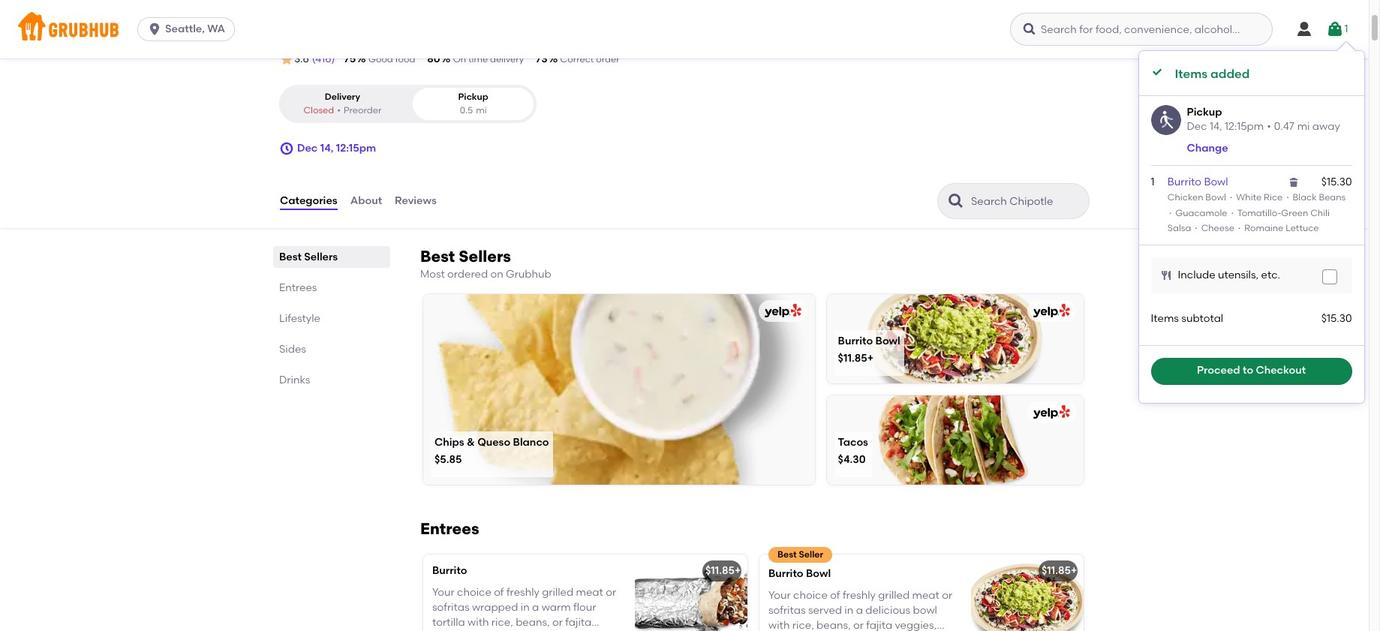 Task type: vqa. For each thing, say whether or not it's contained in the screenshot.
svg icon
yes



Task type: locate. For each thing, give the bounding box(es) containing it.
seattle,
[[165, 23, 205, 35]]

0 vertical spatial dec
[[1187, 120, 1208, 133]]

+
[[868, 352, 874, 365], [735, 565, 741, 578], [1071, 565, 1078, 578]]

best down categories button
[[279, 251, 302, 264]]

burrito bowl $11.85 +
[[838, 335, 901, 365]]

best sellers most ordered on grubhub
[[420, 247, 552, 281]]

1 horizontal spatial 14,
[[1210, 120, 1223, 133]]

1 vertical spatial svg image
[[279, 141, 294, 156]]

lettuce
[[1286, 223, 1319, 233]]

svg image left dec 14, 12:15pm
[[279, 141, 294, 156]]

items for items added
[[1175, 67, 1208, 81]]

0 horizontal spatial 1
[[1151, 176, 1155, 189]]

chicken bowl ∙ white rice ∙ black beans ∙ guacamole
[[1168, 193, 1346, 218]]

burrito bowl
[[1168, 176, 1229, 189], [769, 568, 831, 581]]

12:15pm down preorder
[[336, 142, 376, 155]]

0 vertical spatial mi
[[476, 105, 487, 115]]

delivery
[[490, 54, 524, 65]]

1 vertical spatial mi
[[1298, 120, 1310, 133]]

sofritas
[[769, 604, 806, 617]]

svg image inside "1" button
[[1327, 20, 1345, 38]]

blanco
[[513, 436, 549, 449]]

0 horizontal spatial sellers
[[304, 251, 338, 264]]

guacamole
[[1176, 208, 1228, 218]]

proceed to checkout
[[1197, 364, 1306, 377]]

served
[[809, 604, 842, 617]]

(416)
[[312, 53, 335, 65]]

burrito bowl inside items added tooltip
[[1168, 176, 1229, 189]]

chili
[[1311, 208, 1330, 218]]

on
[[491, 268, 504, 281]]

0 vertical spatial pickup
[[458, 92, 489, 102]]

1 button
[[1327, 16, 1349, 43]]

items added
[[1175, 67, 1250, 81]]

0 horizontal spatial +
[[735, 565, 741, 578]]

sellers up on
[[459, 247, 511, 266]]

svg image
[[1296, 20, 1314, 38], [1327, 20, 1345, 38], [1023, 22, 1038, 37], [1151, 66, 1163, 78], [1288, 177, 1300, 189], [1160, 270, 1172, 282], [1325, 273, 1334, 282]]

$11.85 +
[[706, 565, 741, 578], [1042, 565, 1078, 578]]

dec down closed
[[297, 142, 318, 155]]

yelp image for +
[[1031, 304, 1071, 319]]

0 vertical spatial svg image
[[147, 22, 162, 37]]

• down "delivery"
[[337, 105, 341, 115]]

pickup
[[458, 92, 489, 102], [1187, 106, 1223, 118]]

tacos
[[838, 436, 869, 449]]

fajita
[[867, 620, 893, 631]]

sellers inside 'best sellers most ordered on grubhub'
[[459, 247, 511, 266]]

to
[[1243, 364, 1254, 377]]

option group containing delivery closed • preorder
[[279, 85, 537, 123]]

1 horizontal spatial $11.85
[[838, 352, 868, 365]]

sides
[[279, 343, 306, 356]]

svg image inside seattle, wa "button"
[[147, 22, 162, 37]]

on time delivery
[[453, 54, 524, 65]]

delicious
[[866, 604, 911, 617]]

Search for food, convenience, alcohol... search field
[[1011, 13, 1273, 46]]

1 vertical spatial 1
[[1151, 176, 1155, 189]]

1 horizontal spatial +
[[868, 352, 874, 365]]

14, down closed
[[320, 142, 334, 155]]

star icon image
[[279, 52, 294, 67]]

1 vertical spatial or
[[854, 620, 864, 631]]

0 vertical spatial 1
[[1345, 22, 1349, 35]]

1 horizontal spatial best
[[420, 247, 455, 266]]

or down a
[[854, 620, 864, 631]]

+ inside burrito bowl $11.85 +
[[868, 352, 874, 365]]

subtotal
[[1182, 313, 1224, 325]]

entrees down $5.85
[[420, 520, 479, 539]]

0 vertical spatial •
[[337, 105, 341, 115]]

about button
[[350, 174, 383, 228]]

0 vertical spatial 14,
[[1210, 120, 1223, 133]]

best left seller
[[778, 550, 797, 560]]

• left 0.47
[[1267, 120, 1272, 133]]

0 vertical spatial items
[[1175, 67, 1208, 81]]

burrito bowl image
[[971, 555, 1084, 631]]

sellers down categories button
[[304, 251, 338, 264]]

pickup inside pickup dec 14, 12:15pm • 0.47 mi away
[[1187, 106, 1223, 118]]

checkout
[[1256, 364, 1306, 377]]

0 horizontal spatial $11.85 +
[[706, 565, 741, 578]]

added
[[1211, 67, 1250, 81]]

1 $11.85 + from the left
[[706, 565, 741, 578]]

0 horizontal spatial svg image
[[147, 22, 162, 37]]

1 horizontal spatial dec
[[1187, 120, 1208, 133]]

sellers for best sellers
[[304, 251, 338, 264]]

0 horizontal spatial entrees
[[279, 282, 317, 294]]

2 horizontal spatial $11.85
[[1042, 565, 1071, 578]]

1 horizontal spatial burrito bowl
[[1168, 176, 1229, 189]]

bowl
[[913, 604, 938, 617]]

1 vertical spatial •
[[1267, 120, 1272, 133]]

2 horizontal spatial best
[[778, 550, 797, 560]]

burrito inside items added tooltip
[[1168, 176, 1202, 189]]

pickup inside option group
[[458, 92, 489, 102]]

items left subtotal
[[1151, 313, 1179, 325]]

dec 14, 12:15pm button
[[279, 135, 376, 162]]

0 horizontal spatial 12:15pm
[[336, 142, 376, 155]]

∙ up salsa
[[1168, 208, 1174, 218]]

12:15pm inside pickup dec 14, 12:15pm • 0.47 mi away
[[1225, 120, 1264, 133]]

1 vertical spatial items
[[1151, 313, 1179, 325]]

food
[[395, 54, 415, 65]]

1 vertical spatial 14,
[[320, 142, 334, 155]]

75
[[344, 53, 356, 65]]

entrees
[[279, 282, 317, 294], [420, 520, 479, 539]]

items left the added
[[1175, 67, 1208, 81]]

12:15pm
[[1225, 120, 1264, 133], [336, 142, 376, 155]]

14, inside button
[[320, 142, 334, 155]]

dec inside button
[[297, 142, 318, 155]]

1
[[1345, 22, 1349, 35], [1151, 176, 1155, 189]]

drinks
[[279, 374, 310, 387]]

sellers
[[459, 247, 511, 266], [304, 251, 338, 264]]

main navigation navigation
[[0, 0, 1369, 59]]

0 horizontal spatial $11.85
[[706, 565, 735, 578]]

mi
[[476, 105, 487, 115], [1298, 120, 1310, 133]]

seattle, wa button
[[137, 17, 241, 41]]

$5.85
[[435, 454, 462, 466]]

0 vertical spatial 12:15pm
[[1225, 120, 1264, 133]]

proceed
[[1197, 364, 1241, 377]]

pickup 0.5 mi
[[458, 92, 489, 115]]

or right meat
[[942, 589, 953, 602]]

meat
[[913, 589, 940, 602]]

yelp image for blanco
[[762, 304, 801, 319]]

2 horizontal spatial +
[[1071, 565, 1078, 578]]

pickup up change
[[1187, 106, 1223, 118]]

1 vertical spatial burrito bowl
[[769, 568, 831, 581]]

yelp image
[[762, 304, 801, 319], [1031, 304, 1071, 319], [1031, 406, 1071, 420]]

1 horizontal spatial svg image
[[279, 141, 294, 156]]

1 vertical spatial pickup
[[1187, 106, 1223, 118]]

categories button
[[279, 174, 338, 228]]

0 vertical spatial burrito bowl
[[1168, 176, 1229, 189]]

0 vertical spatial $15.30
[[1322, 176, 1352, 189]]

1 inside items added tooltip
[[1151, 176, 1155, 189]]

correct order
[[561, 54, 620, 65]]

1 vertical spatial entrees
[[420, 520, 479, 539]]

1 horizontal spatial pickup
[[1187, 106, 1223, 118]]

1 vertical spatial dec
[[297, 142, 318, 155]]

svg image inside dec 14, 12:15pm button
[[279, 141, 294, 156]]

rice
[[1264, 193, 1283, 203]]

reviews button
[[394, 174, 438, 228]]

best for best seller
[[778, 550, 797, 560]]

etc.
[[1262, 269, 1281, 282]]

•
[[337, 105, 341, 115], [1267, 120, 1272, 133]]

$11.85
[[838, 352, 868, 365], [706, 565, 735, 578], [1042, 565, 1071, 578]]

0 vertical spatial entrees
[[279, 282, 317, 294]]

∙ left white
[[1229, 193, 1235, 203]]

svg image
[[147, 22, 162, 37], [279, 141, 294, 156]]

dec up change
[[1187, 120, 1208, 133]]

on
[[453, 54, 466, 65]]

of
[[830, 589, 841, 602]]

0 horizontal spatial pickup
[[458, 92, 489, 102]]

mi right 0.5
[[476, 105, 487, 115]]

1 horizontal spatial $11.85 +
[[1042, 565, 1078, 578]]

0 horizontal spatial dec
[[297, 142, 318, 155]]

1 horizontal spatial mi
[[1298, 120, 1310, 133]]

1 vertical spatial 12:15pm
[[336, 142, 376, 155]]

0.5
[[460, 105, 473, 115]]

1 horizontal spatial sellers
[[459, 247, 511, 266]]

option group
[[279, 85, 537, 123]]

time
[[468, 54, 488, 65]]

svg image left seattle,
[[147, 22, 162, 37]]

0 horizontal spatial best
[[279, 251, 302, 264]]

∙ cheese ∙ romaine lettuce
[[1192, 223, 1319, 233]]

1 horizontal spatial or
[[942, 589, 953, 602]]

0 horizontal spatial 14,
[[320, 142, 334, 155]]

best up most
[[420, 247, 455, 266]]

0 horizontal spatial mi
[[476, 105, 487, 115]]

burrito bowl up chicken
[[1168, 176, 1229, 189]]

$11.85 inside burrito bowl $11.85 +
[[838, 352, 868, 365]]

∙
[[1229, 193, 1235, 203], [1285, 193, 1291, 203], [1168, 208, 1174, 218], [1228, 208, 1238, 218], [1194, 223, 1200, 233], [1237, 223, 1243, 233]]

1 horizontal spatial •
[[1267, 120, 1272, 133]]

items
[[1175, 67, 1208, 81], [1151, 313, 1179, 325]]

14, up change
[[1210, 120, 1223, 133]]

pickup up 0.5
[[458, 92, 489, 102]]

14,
[[1210, 120, 1223, 133], [320, 142, 334, 155]]

0 horizontal spatial •
[[337, 105, 341, 115]]

0 horizontal spatial burrito bowl
[[769, 568, 831, 581]]

1 horizontal spatial 1
[[1345, 22, 1349, 35]]

12:15pm left 0.47
[[1225, 120, 1264, 133]]

burrito bowl down best seller
[[769, 568, 831, 581]]

1 vertical spatial $15.30
[[1322, 313, 1352, 325]]

svg image for seattle, wa
[[147, 22, 162, 37]]

1 $15.30 from the top
[[1322, 176, 1352, 189]]

mi right 0.47
[[1298, 120, 1310, 133]]

mi inside pickup dec 14, 12:15pm • 0.47 mi away
[[1298, 120, 1310, 133]]

1 horizontal spatial entrees
[[420, 520, 479, 539]]

2 $15.30 from the top
[[1322, 313, 1352, 325]]

include
[[1178, 269, 1216, 282]]

best inside 'best sellers most ordered on grubhub'
[[420, 247, 455, 266]]

entrees up lifestyle
[[279, 282, 317, 294]]

bowl inside chicken bowl ∙ white rice ∙ black beans ∙ guacamole
[[1206, 193, 1227, 203]]

dec 14, 12:15pm
[[297, 142, 376, 155]]

1 horizontal spatial 12:15pm
[[1225, 120, 1264, 133]]



Task type: describe. For each thing, give the bounding box(es) containing it.
white
[[1237, 193, 1262, 203]]

best for best sellers most ordered on grubhub
[[420, 247, 455, 266]]

seller
[[799, 550, 824, 560]]

cheese
[[1202, 223, 1235, 233]]

$4.30
[[838, 454, 866, 466]]

romaine
[[1245, 223, 1284, 233]]

• inside delivery closed • preorder
[[337, 105, 341, 115]]

with
[[769, 620, 790, 631]]

reviews
[[395, 194, 437, 207]]

∙ right cheese
[[1237, 223, 1243, 233]]

0 vertical spatial or
[[942, 589, 953, 602]]

tacos $4.30
[[838, 436, 869, 466]]

burrito image
[[635, 555, 748, 631]]

seattle, wa
[[165, 23, 225, 35]]

good
[[369, 54, 393, 65]]

change
[[1187, 142, 1229, 155]]

items subtotal
[[1151, 313, 1224, 325]]

good food
[[369, 54, 415, 65]]

pickup for dec
[[1187, 106, 1223, 118]]

grubhub
[[506, 268, 552, 281]]

freshly
[[843, 589, 876, 602]]

beans
[[1319, 193, 1346, 203]]

green
[[1282, 208, 1309, 218]]

a
[[856, 604, 863, 617]]

items for items subtotal
[[1151, 313, 1179, 325]]

∙ down guacamole
[[1194, 223, 1200, 233]]

best for best sellers
[[279, 251, 302, 264]]

2 $11.85 + from the left
[[1042, 565, 1078, 578]]

&
[[467, 436, 475, 449]]

proceed to checkout button
[[1151, 358, 1352, 385]]

black
[[1293, 193, 1317, 203]]

grilled
[[879, 589, 910, 602]]

in
[[845, 604, 854, 617]]

tomatillo-green chili salsa
[[1168, 208, 1330, 233]]

wa
[[207, 23, 225, 35]]

pickup icon image
[[1151, 105, 1181, 135]]

chicken
[[1168, 193, 1204, 203]]

your choice of freshly grilled meat or sofritas served in a delicious bowl with rice, beans, or fajita veggie
[[769, 589, 953, 631]]

14, inside pickup dec 14, 12:15pm • 0.47 mi away
[[1210, 120, 1223, 133]]

3.6
[[294, 53, 309, 65]]

mi inside pickup 0.5 mi
[[476, 105, 487, 115]]

away
[[1313, 120, 1341, 133]]

bowl inside burrito bowl $11.85 +
[[876, 335, 901, 347]]

preorder
[[344, 105, 382, 115]]

12:15pm inside button
[[336, 142, 376, 155]]

best sellers
[[279, 251, 338, 264]]

rice,
[[793, 620, 814, 631]]

pickup for 0.5
[[458, 92, 489, 102]]

pickup dec 14, 12:15pm • 0.47 mi away
[[1187, 106, 1341, 133]]

best seller
[[778, 550, 824, 560]]

chips
[[435, 436, 464, 449]]

salsa
[[1168, 223, 1192, 233]]

∙ up cheese
[[1228, 208, 1238, 218]]

delivery
[[325, 92, 360, 102]]

1 inside button
[[1345, 22, 1349, 35]]

∙ right "rice"
[[1285, 193, 1291, 203]]

delivery closed • preorder
[[304, 92, 382, 115]]

change button
[[1187, 141, 1229, 156]]

correct
[[561, 54, 594, 65]]

items added tooltip
[[1139, 42, 1365, 403]]

dec inside pickup dec 14, 12:15pm • 0.47 mi away
[[1187, 120, 1208, 133]]

burrito inside burrito bowl $11.85 +
[[838, 335, 873, 347]]

burrito bowl link
[[1168, 176, 1229, 189]]

• inside pickup dec 14, 12:15pm • 0.47 mi away
[[1267, 120, 1272, 133]]

most
[[420, 268, 445, 281]]

queso
[[478, 436, 511, 449]]

include utensils, etc.
[[1178, 269, 1281, 282]]

0.47
[[1275, 120, 1295, 133]]

svg image for dec 14, 12:15pm
[[279, 141, 294, 156]]

Search Chipotle search field
[[970, 194, 1085, 209]]

chips & queso blanco $5.85
[[435, 436, 549, 466]]

closed
[[304, 105, 334, 115]]

ordered
[[447, 268, 488, 281]]

beans,
[[817, 620, 851, 631]]

categories
[[280, 194, 338, 207]]

your
[[769, 589, 791, 602]]

lifestyle
[[279, 312, 321, 325]]

utensils,
[[1218, 269, 1259, 282]]

80
[[427, 53, 440, 65]]

choice
[[794, 589, 828, 602]]

sellers for best sellers most ordered on grubhub
[[459, 247, 511, 266]]

73
[[536, 53, 548, 65]]

tomatillo-
[[1238, 208, 1282, 218]]

about
[[350, 194, 382, 207]]

search icon image
[[947, 192, 965, 210]]

0 horizontal spatial or
[[854, 620, 864, 631]]



